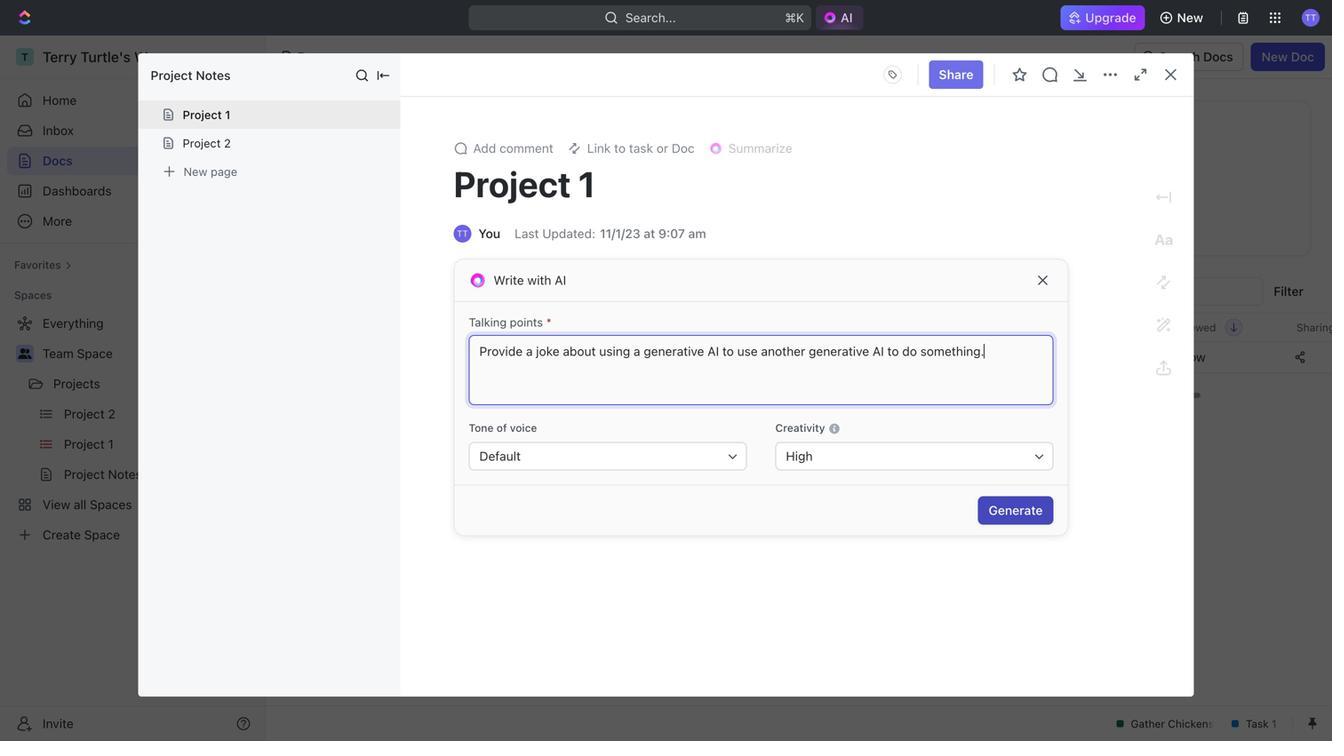 Task type: locate. For each thing, give the bounding box(es) containing it.
ai inside button
[[841, 10, 853, 25]]

date up just
[[1154, 321, 1178, 334]]

project 1 down comment
[[454, 163, 596, 205]]

1 vertical spatial projects
[[53, 376, 100, 391]]

2 vertical spatial new
[[184, 165, 207, 178]]

doc right or
[[672, 141, 695, 156]]

0 horizontal spatial project notes
[[151, 68, 231, 83]]

ai right the ⌘k
[[841, 10, 853, 25]]

0 vertical spatial notes
[[196, 68, 231, 83]]

with
[[527, 273, 551, 288]]

now
[[1182, 350, 1206, 364]]

tab list containing shared
[[308, 277, 734, 313]]

favorites
[[14, 259, 61, 271]]

0 horizontal spatial ai
[[555, 273, 566, 288]]

share
[[939, 67, 974, 82]]

row
[[287, 313, 1332, 342], [287, 339, 1332, 375]]

location
[[628, 321, 671, 334]]

docs down inbox
[[43, 153, 73, 168]]

1 date from the left
[[1012, 321, 1036, 334]]

0 horizontal spatial projects
[[53, 376, 100, 391]]

1 horizontal spatial ai
[[841, 10, 853, 25]]

user group image
[[18, 348, 32, 359]]

home link
[[7, 86, 258, 115]]

default button
[[469, 442, 747, 471]]

1 horizontal spatial 1
[[578, 163, 596, 205]]

docs
[[298, 49, 327, 64], [1203, 49, 1233, 64], [43, 153, 73, 168]]

tree
[[7, 309, 258, 549]]

2 date from the left
[[1154, 321, 1178, 334]]

projects inside table
[[646, 350, 693, 364]]

tt inside dropdown button
[[1305, 12, 1317, 22]]

notes down shared button
[[374, 350, 409, 364]]

0 vertical spatial doc
[[1291, 49, 1314, 64]]

0 horizontal spatial project 1
[[183, 108, 230, 121]]

docs up the recent at the top left of the page
[[298, 49, 327, 64]]

tt up new doc
[[1305, 12, 1317, 22]]

0 horizontal spatial doc
[[672, 141, 695, 156]]

ai
[[841, 10, 853, 25], [555, 273, 566, 288]]

sidebar navigation
[[0, 36, 266, 741]]

updated:
[[542, 226, 595, 241]]

tone
[[469, 422, 494, 434]]

⌘k
[[785, 10, 804, 25]]

doc down tt dropdown button
[[1291, 49, 1314, 64]]

project notes
[[151, 68, 231, 83], [329, 350, 409, 364]]

space
[[77, 346, 113, 361]]

assigned button
[[602, 277, 666, 313]]

0 vertical spatial project 1
[[183, 108, 230, 121]]

favorites button
[[7, 254, 79, 276]]

1 vertical spatial notes
[[374, 350, 409, 364]]

1 horizontal spatial projects
[[646, 350, 693, 364]]

1 vertical spatial project 1
[[454, 163, 596, 205]]

1 row from the top
[[287, 313, 1332, 342]]

project 1 up project 2
[[183, 108, 230, 121]]

or
[[657, 141, 668, 156]]

search docs
[[1159, 49, 1233, 64]]

0 horizontal spatial 1
[[225, 108, 230, 121]]

1 horizontal spatial new
[[1177, 10, 1203, 25]]

1 cell from the left
[[287, 341, 307, 373]]

0 vertical spatial tt
[[1305, 12, 1317, 22]]

1 horizontal spatial notes
[[374, 350, 409, 364]]

docs link
[[7, 147, 258, 175]]

0 vertical spatial project notes
[[151, 68, 231, 83]]

spaces
[[14, 289, 52, 301]]

1 horizontal spatial project notes
[[329, 350, 409, 364]]

dropdown menu image
[[878, 60, 907, 89]]

new inside button
[[1177, 10, 1203, 25]]

0 vertical spatial new
[[1177, 10, 1203, 25]]

default
[[479, 449, 521, 463]]

new right search docs
[[1262, 49, 1288, 64]]

column header
[[287, 313, 307, 342]]

2 horizontal spatial docs
[[1203, 49, 1233, 64]]

default button
[[469, 442, 747, 471]]

inbox
[[43, 123, 74, 138]]

ai right with in the top of the page
[[555, 273, 566, 288]]

0 vertical spatial projects
[[646, 350, 693, 364]]

1
[[225, 108, 230, 121], [578, 163, 596, 205]]

projects down team space
[[53, 376, 100, 391]]

notes
[[196, 68, 231, 83], [374, 350, 409, 364]]

2 horizontal spatial new
[[1262, 49, 1288, 64]]

0 horizontal spatial tt
[[457, 228, 468, 239]]

project notes down shared button
[[329, 350, 409, 364]]

row up -
[[287, 313, 1332, 342]]

projects down location
[[646, 350, 693, 364]]

0 horizontal spatial new
[[184, 165, 207, 178]]

1 horizontal spatial docs
[[298, 49, 327, 64]]

projects inside tree
[[53, 376, 100, 391]]

new left the "page"
[[184, 165, 207, 178]]

2
[[224, 136, 231, 150]]

date for date viewed
[[1154, 321, 1178, 334]]

table containing project notes
[[287, 313, 1332, 375]]

creativity
[[775, 422, 828, 434]]

1 horizontal spatial tt
[[1305, 12, 1317, 22]]

project notes up home link
[[151, 68, 231, 83]]

docs right search
[[1203, 49, 1233, 64]]

0 horizontal spatial date
[[1012, 321, 1036, 334]]

0 horizontal spatial docs
[[43, 153, 73, 168]]

1 vertical spatial new
[[1262, 49, 1288, 64]]

tt
[[1305, 12, 1317, 22], [457, 228, 468, 239]]

doc inside button
[[1291, 49, 1314, 64]]

0 vertical spatial ai
[[841, 10, 853, 25]]

archived
[[677, 287, 729, 301]]

points
[[510, 316, 543, 329]]

2 row from the top
[[287, 339, 1332, 375]]

new doc
[[1262, 49, 1314, 64]]

task
[[629, 141, 653, 156]]

1 vertical spatial doc
[[672, 141, 695, 156]]

viewed
[[1181, 321, 1216, 334]]

row down tags
[[287, 339, 1332, 375]]

e.g. Brainstorm some activities for my design team offsite text field
[[469, 335, 1054, 405]]

1 vertical spatial project notes
[[329, 350, 409, 364]]

private button
[[464, 277, 514, 313]]

tab list
[[308, 277, 734, 313]]

1 horizontal spatial date
[[1154, 321, 1178, 334]]

new for new page
[[184, 165, 207, 178]]

tree containing team space
[[7, 309, 258, 549]]

summarize button
[[702, 136, 800, 161]]

1 up 2
[[225, 108, 230, 121]]

talking
[[469, 316, 507, 329]]

notes up project 2
[[196, 68, 231, 83]]

cell
[[287, 341, 307, 373], [1002, 341, 1144, 373]]

new
[[1177, 10, 1203, 25], [1262, 49, 1288, 64], [184, 165, 207, 178]]

doc
[[1291, 49, 1314, 64], [672, 141, 695, 156]]

project inside button
[[329, 350, 371, 364]]

1 horizontal spatial cell
[[1002, 341, 1144, 373]]

doc inside 'dropdown button'
[[672, 141, 695, 156]]

table
[[287, 313, 1332, 375]]

0 horizontal spatial cell
[[287, 341, 307, 373]]

of
[[497, 422, 507, 434]]

projects
[[646, 350, 693, 364], [53, 376, 100, 391]]

date
[[1012, 321, 1036, 334], [1154, 321, 1178, 334]]

new inside button
[[1262, 49, 1288, 64]]

docs inside search docs button
[[1203, 49, 1233, 64]]

row containing location
[[287, 313, 1332, 342]]

new up search docs button
[[1177, 10, 1203, 25]]

row containing project notes
[[287, 339, 1332, 375]]

project 1
[[183, 108, 230, 121], [454, 163, 596, 205]]

date left updated
[[1012, 321, 1036, 334]]

1 horizontal spatial doc
[[1291, 49, 1314, 64]]

tt left you
[[457, 228, 468, 239]]

1 vertical spatial 1
[[578, 163, 596, 205]]

private
[[468, 287, 509, 301]]

project
[[151, 68, 193, 83], [183, 108, 222, 121], [183, 136, 221, 150], [454, 163, 571, 205], [329, 350, 371, 364]]

1 down the link
[[578, 163, 596, 205]]

ai button
[[816, 5, 863, 30]]



Task type: vqa. For each thing, say whether or not it's contained in the screenshot.
'Forms'
no



Task type: describe. For each thing, give the bounding box(es) containing it.
you
[[479, 226, 500, 241]]

team space
[[43, 346, 113, 361]]

upgrade
[[1085, 10, 1136, 25]]

date updated button
[[1002, 314, 1091, 341]]

comment
[[500, 141, 553, 156]]

link
[[587, 141, 611, 156]]

shared button
[[406, 277, 457, 313]]

date viewed
[[1154, 321, 1216, 334]]

team space link
[[43, 339, 254, 368]]

new button
[[1152, 4, 1214, 32]]

date viewed button
[[1144, 314, 1243, 341]]

sharing
[[1297, 321, 1332, 334]]

am
[[688, 226, 706, 241]]

generate button
[[978, 496, 1054, 525]]

invite
[[43, 716, 74, 731]]

inbox link
[[7, 116, 258, 145]]

team
[[43, 346, 74, 361]]

search docs button
[[1134, 43, 1244, 71]]

home
[[43, 93, 77, 108]]

-
[[806, 350, 812, 364]]

docs inside docs link
[[43, 153, 73, 168]]

project notes button
[[309, 339, 607, 375]]

search
[[1159, 49, 1200, 64]]

1 vertical spatial ai
[[555, 273, 566, 288]]

link to task or doc button
[[561, 136, 702, 161]]

upgrade link
[[1061, 5, 1145, 30]]

shared
[[411, 287, 452, 301]]

dashboards link
[[7, 177, 258, 205]]

just now
[[1154, 350, 1206, 364]]

*
[[546, 316, 552, 329]]

talking points *
[[469, 316, 552, 329]]

new for new
[[1177, 10, 1203, 25]]

summarize
[[728, 141, 792, 156]]

link to task or doc
[[587, 141, 695, 156]]

workspace button
[[521, 277, 595, 313]]

voice
[[510, 422, 537, 434]]

assigned
[[607, 287, 661, 301]]

updated
[[1039, 321, 1080, 334]]

projects link
[[53, 370, 208, 398]]

Search by name... text field
[[1028, 278, 1253, 305]]

project 2
[[183, 136, 231, 150]]

new page
[[184, 165, 237, 178]]

1 vertical spatial tt
[[457, 228, 468, 239]]

add
[[473, 141, 496, 156]]

search...
[[625, 10, 676, 25]]

last updated: 11/1/23 at 9:07 am
[[515, 226, 706, 241]]

tone of voice
[[469, 422, 537, 434]]

just
[[1154, 350, 1179, 364]]

tree inside sidebar "navigation"
[[7, 309, 258, 549]]

11/1/23
[[600, 226, 641, 241]]

add comment
[[473, 141, 553, 156]]

high button
[[775, 442, 1054, 471]]

date updated
[[1012, 321, 1080, 334]]

workspace
[[525, 287, 591, 301]]

date for date updated
[[1012, 321, 1036, 334]]

page
[[211, 165, 237, 178]]

tags
[[806, 321, 830, 334]]

new for new doc
[[1262, 49, 1288, 64]]

1 horizontal spatial project 1
[[454, 163, 596, 205]]

generate
[[989, 503, 1043, 518]]

0 horizontal spatial notes
[[196, 68, 231, 83]]

notes inside button
[[374, 350, 409, 364]]

write with ai
[[494, 273, 566, 288]]

recent
[[309, 121, 356, 138]]

tt button
[[1297, 4, 1325, 32]]

last
[[515, 226, 539, 241]]

new doc button
[[1251, 43, 1325, 71]]

high button
[[775, 442, 1054, 471]]

high
[[786, 449, 813, 463]]

write
[[494, 273, 524, 288]]

0 vertical spatial 1
[[225, 108, 230, 121]]

2 cell from the left
[[1002, 341, 1144, 373]]

9:07
[[659, 226, 685, 241]]

to
[[614, 141, 626, 156]]

project notes inside button
[[329, 350, 409, 364]]

at
[[644, 226, 655, 241]]

dashboards
[[43, 184, 112, 198]]

archived button
[[673, 277, 734, 313]]



